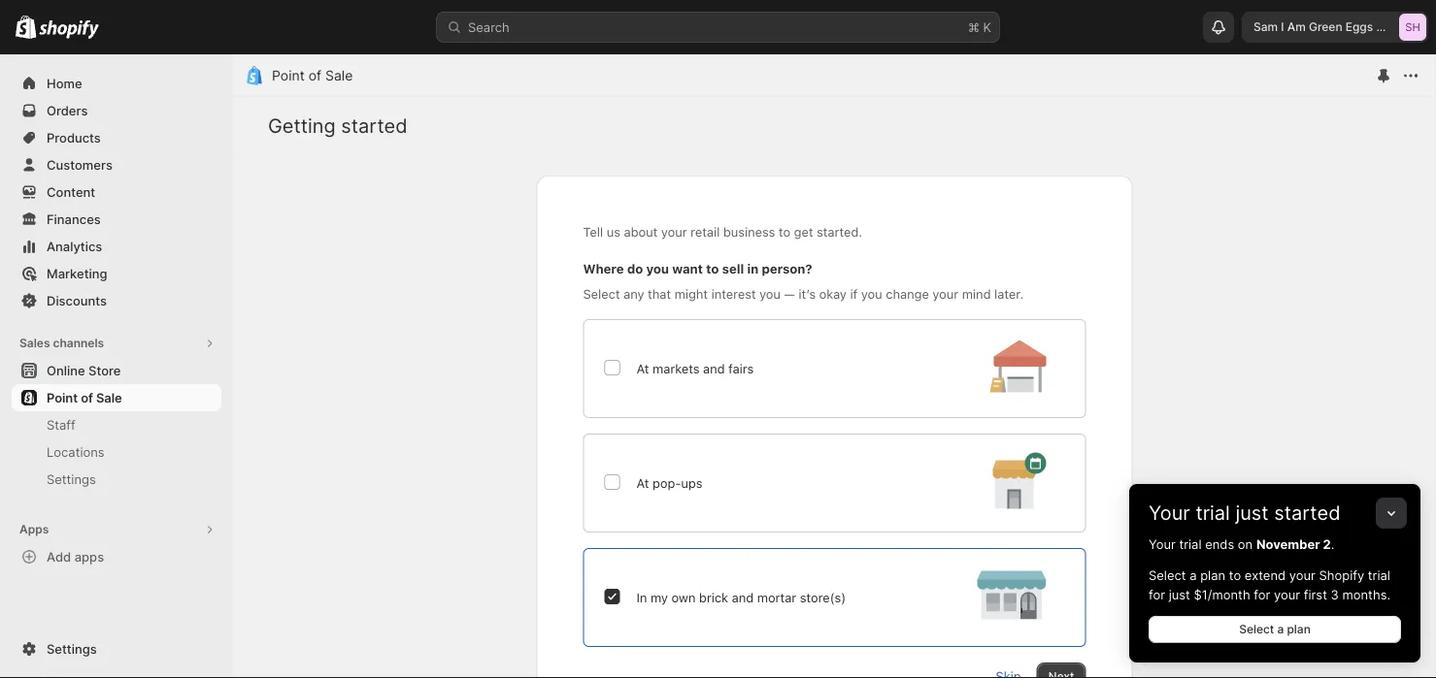 Task type: describe. For each thing, give the bounding box(es) containing it.
home
[[47, 76, 82, 91]]

started inside dropdown button
[[1275, 502, 1341, 526]]

1 horizontal spatial point of sale
[[272, 68, 353, 84]]

3
[[1331, 588, 1339, 603]]

1 for from the left
[[1149, 588, 1166, 603]]

select for select a plan
[[1240, 623, 1275, 637]]

just inside select a plan to extend your shopify trial for just $1/month for your first 3 months.
[[1169, 588, 1191, 603]]

1 vertical spatial your
[[1274, 588, 1301, 603]]

green
[[1309, 20, 1343, 34]]

0 vertical spatial sale
[[325, 68, 353, 84]]

1 settings link from the top
[[12, 466, 221, 493]]

1 vertical spatial sale
[[96, 390, 122, 406]]

store
[[88, 363, 121, 378]]

sales channels
[[19, 337, 104, 351]]

i
[[1282, 20, 1285, 34]]

0 horizontal spatial started
[[341, 114, 408, 138]]

your trial ends on november 2 .
[[1149, 537, 1335, 552]]

select for select a plan to extend your shopify trial for just $1/month for your first 3 months.
[[1149, 568, 1187, 583]]

add apps
[[47, 550, 104, 565]]

0 vertical spatial point of sale link
[[272, 68, 353, 84]]

add apps button
[[12, 544, 221, 571]]

ham
[[1401, 20, 1426, 34]]

products link
[[12, 124, 221, 152]]

months.
[[1343, 588, 1391, 603]]

2 settings from the top
[[47, 642, 97, 657]]

$1/month
[[1194, 588, 1251, 603]]

select a plan to extend your shopify trial for just $1/month for your first 3 months.
[[1149, 568, 1391, 603]]

extend
[[1245, 568, 1286, 583]]

marketing
[[47, 266, 107, 281]]

content
[[47, 185, 95, 200]]

on
[[1238, 537, 1253, 552]]

0 horizontal spatial of
[[81, 390, 93, 406]]

customers link
[[12, 152, 221, 179]]

trial for ends
[[1180, 537, 1202, 552]]

finances
[[47, 212, 101, 227]]

k
[[984, 19, 992, 34]]

shopify image
[[39, 20, 99, 39]]

apps
[[74, 550, 104, 565]]

finances link
[[12, 206, 221, 233]]

2
[[1324, 537, 1331, 552]]

sam
[[1254, 20, 1278, 34]]

search
[[468, 19, 510, 34]]

2 for from the left
[[1254, 588, 1271, 603]]

marketing link
[[12, 260, 221, 288]]

your trial just started element
[[1130, 535, 1421, 663]]

products
[[47, 130, 101, 145]]

getting started
[[268, 114, 408, 138]]

home link
[[12, 70, 221, 97]]

discounts
[[47, 293, 107, 308]]

just inside dropdown button
[[1236, 502, 1269, 526]]

eggs
[[1346, 20, 1374, 34]]

november
[[1257, 537, 1321, 552]]

.
[[1331, 537, 1335, 552]]

plan for select a plan
[[1287, 623, 1311, 637]]

a for select a plan
[[1278, 623, 1284, 637]]

your trial just started
[[1149, 502, 1341, 526]]

apps button
[[12, 517, 221, 544]]

sam i am green eggs and ham
[[1254, 20, 1426, 34]]

apps
[[19, 523, 49, 537]]



Task type: vqa. For each thing, say whether or not it's contained in the screenshot.
the right the Add definition
no



Task type: locate. For each thing, give the bounding box(es) containing it.
plan up $1/month
[[1201, 568, 1226, 583]]

your
[[1290, 568, 1316, 583], [1274, 588, 1301, 603]]

of
[[309, 68, 322, 84], [81, 390, 93, 406]]

⌘ k
[[968, 19, 992, 34]]

your inside dropdown button
[[1149, 502, 1191, 526]]

1 horizontal spatial just
[[1236, 502, 1269, 526]]

just
[[1236, 502, 1269, 526], [1169, 588, 1191, 603]]

1 vertical spatial just
[[1169, 588, 1191, 603]]

0 horizontal spatial for
[[1149, 588, 1166, 603]]

icon for point of sale image
[[245, 66, 264, 85]]

0 vertical spatial settings
[[47, 472, 96, 487]]

2 settings link from the top
[[12, 636, 221, 663]]

your up your trial ends on november 2 .
[[1149, 502, 1191, 526]]

0 vertical spatial select
[[1149, 568, 1187, 583]]

1 vertical spatial select
[[1240, 623, 1275, 637]]

settings
[[47, 472, 96, 487], [47, 642, 97, 657]]

a up $1/month
[[1190, 568, 1197, 583]]

online store button
[[0, 357, 233, 385]]

a for select a plan to extend your shopify trial for just $1/month for your first 3 months.
[[1190, 568, 1197, 583]]

just up the on
[[1236, 502, 1269, 526]]

settings down locations
[[47, 472, 96, 487]]

1 horizontal spatial for
[[1254, 588, 1271, 603]]

1 horizontal spatial sale
[[325, 68, 353, 84]]

analytics link
[[12, 233, 221, 260]]

for
[[1149, 588, 1166, 603], [1254, 588, 1271, 603]]

of down online store
[[81, 390, 93, 406]]

point of sale link down store
[[12, 385, 221, 412]]

0 vertical spatial just
[[1236, 502, 1269, 526]]

0 vertical spatial started
[[341, 114, 408, 138]]

trial for just
[[1196, 502, 1231, 526]]

0 horizontal spatial just
[[1169, 588, 1191, 603]]

staff link
[[12, 412, 221, 439]]

select left to
[[1149, 568, 1187, 583]]

sales
[[19, 337, 50, 351]]

trial inside dropdown button
[[1196, 502, 1231, 526]]

0 vertical spatial trial
[[1196, 502, 1231, 526]]

locations
[[47, 445, 105, 460]]

plan for select a plan to extend your shopify trial for just $1/month for your first 3 months.
[[1201, 568, 1226, 583]]

1 horizontal spatial point of sale link
[[272, 68, 353, 84]]

1 horizontal spatial point
[[272, 68, 305, 84]]

0 vertical spatial settings link
[[12, 466, 221, 493]]

for down extend
[[1254, 588, 1271, 603]]

point up staff
[[47, 390, 78, 406]]

online
[[47, 363, 85, 378]]

ends
[[1206, 537, 1235, 552]]

0 horizontal spatial a
[[1190, 568, 1197, 583]]

point of sale link up getting
[[272, 68, 353, 84]]

settings link down locations
[[12, 466, 221, 493]]

content link
[[12, 179, 221, 206]]

just left $1/month
[[1169, 588, 1191, 603]]

1 vertical spatial point of sale link
[[12, 385, 221, 412]]

sale
[[325, 68, 353, 84], [96, 390, 122, 406]]

0 vertical spatial your
[[1290, 568, 1316, 583]]

your for your trial ends on november 2 .
[[1149, 537, 1176, 552]]

1 settings from the top
[[47, 472, 96, 487]]

0 vertical spatial plan
[[1201, 568, 1226, 583]]

shopify
[[1320, 568, 1365, 583]]

started up november
[[1275, 502, 1341, 526]]

0 horizontal spatial select
[[1149, 568, 1187, 583]]

your left ends
[[1149, 537, 1176, 552]]

1 your from the top
[[1149, 502, 1191, 526]]

point of sale link
[[272, 68, 353, 84], [12, 385, 221, 412]]

1 vertical spatial settings link
[[12, 636, 221, 663]]

of up getting
[[309, 68, 322, 84]]

started
[[341, 114, 408, 138], [1275, 502, 1341, 526]]

shopify image
[[16, 15, 36, 39]]

2 vertical spatial trial
[[1369, 568, 1391, 583]]

getting
[[268, 114, 336, 138]]

plan inside select a plan to extend your shopify trial for just $1/month for your first 3 months.
[[1201, 568, 1226, 583]]

trial inside select a plan to extend your shopify trial for just $1/month for your first 3 months.
[[1369, 568, 1391, 583]]

orders link
[[12, 97, 221, 124]]

your for your trial just started
[[1149, 502, 1191, 526]]

sam i am green eggs and ham image
[[1400, 14, 1427, 41]]

1 vertical spatial point of sale
[[47, 390, 122, 406]]

and
[[1377, 20, 1398, 34]]

point of sale down online store
[[47, 390, 122, 406]]

0 vertical spatial point of sale
[[272, 68, 353, 84]]

channels
[[53, 337, 104, 351]]

2 your from the top
[[1149, 537, 1176, 552]]

point right the icon for point of sale
[[272, 68, 305, 84]]

trial up ends
[[1196, 502, 1231, 526]]

trial
[[1196, 502, 1231, 526], [1180, 537, 1202, 552], [1369, 568, 1391, 583]]

plan down first
[[1287, 623, 1311, 637]]

trial up months.
[[1369, 568, 1391, 583]]

plan
[[1201, 568, 1226, 583], [1287, 623, 1311, 637]]

your trial just started button
[[1130, 485, 1421, 526]]

online store link
[[12, 357, 221, 385]]

1 vertical spatial a
[[1278, 623, 1284, 637]]

select a plan
[[1240, 623, 1311, 637]]

sale down store
[[96, 390, 122, 406]]

0 horizontal spatial sale
[[96, 390, 122, 406]]

your left first
[[1274, 588, 1301, 603]]

1 vertical spatial settings
[[47, 642, 97, 657]]

online store
[[47, 363, 121, 378]]

1 vertical spatial plan
[[1287, 623, 1311, 637]]

1 vertical spatial your
[[1149, 537, 1176, 552]]

trial left ends
[[1180, 537, 1202, 552]]

staff
[[47, 418, 76, 433]]

0 vertical spatial a
[[1190, 568, 1197, 583]]

1 horizontal spatial started
[[1275, 502, 1341, 526]]

0 horizontal spatial plan
[[1201, 568, 1226, 583]]

settings link down 'add apps' button
[[12, 636, 221, 663]]

1 horizontal spatial select
[[1240, 623, 1275, 637]]

0 horizontal spatial point of sale
[[47, 390, 122, 406]]

to
[[1229, 568, 1242, 583]]

point of sale
[[272, 68, 353, 84], [47, 390, 122, 406]]

discounts link
[[12, 288, 221, 315]]

orders
[[47, 103, 88, 118]]

select a plan link
[[1149, 617, 1402, 644]]

⌘
[[968, 19, 980, 34]]

a inside select a plan to extend your shopify trial for just $1/month for your first 3 months.
[[1190, 568, 1197, 583]]

sales channels button
[[12, 330, 221, 357]]

am
[[1288, 20, 1306, 34]]

your
[[1149, 502, 1191, 526], [1149, 537, 1176, 552]]

point of sale up getting
[[272, 68, 353, 84]]

1 vertical spatial started
[[1275, 502, 1341, 526]]

0 horizontal spatial point
[[47, 390, 78, 406]]

a down select a plan to extend your shopify trial for just $1/month for your first 3 months.
[[1278, 623, 1284, 637]]

select down select a plan to extend your shopify trial for just $1/month for your first 3 months.
[[1240, 623, 1275, 637]]

a
[[1190, 568, 1197, 583], [1278, 623, 1284, 637]]

1 vertical spatial of
[[81, 390, 93, 406]]

locations link
[[12, 439, 221, 466]]

0 vertical spatial your
[[1149, 502, 1191, 526]]

0 vertical spatial of
[[309, 68, 322, 84]]

select inside select a plan to extend your shopify trial for just $1/month for your first 3 months.
[[1149, 568, 1187, 583]]

1 horizontal spatial plan
[[1287, 623, 1311, 637]]

select
[[1149, 568, 1187, 583], [1240, 623, 1275, 637]]

customers
[[47, 157, 113, 172]]

0 vertical spatial point
[[272, 68, 305, 84]]

started right getting
[[341, 114, 408, 138]]

your up first
[[1290, 568, 1316, 583]]

for left $1/month
[[1149, 588, 1166, 603]]

add
[[47, 550, 71, 565]]

point
[[272, 68, 305, 84], [47, 390, 78, 406]]

1 vertical spatial trial
[[1180, 537, 1202, 552]]

1 vertical spatial point
[[47, 390, 78, 406]]

1 horizontal spatial a
[[1278, 623, 1284, 637]]

0 horizontal spatial point of sale link
[[12, 385, 221, 412]]

analytics
[[47, 239, 102, 254]]

settings down add apps
[[47, 642, 97, 657]]

settings link
[[12, 466, 221, 493], [12, 636, 221, 663]]

1 horizontal spatial of
[[309, 68, 322, 84]]

first
[[1304, 588, 1328, 603]]

sale up getting started
[[325, 68, 353, 84]]



